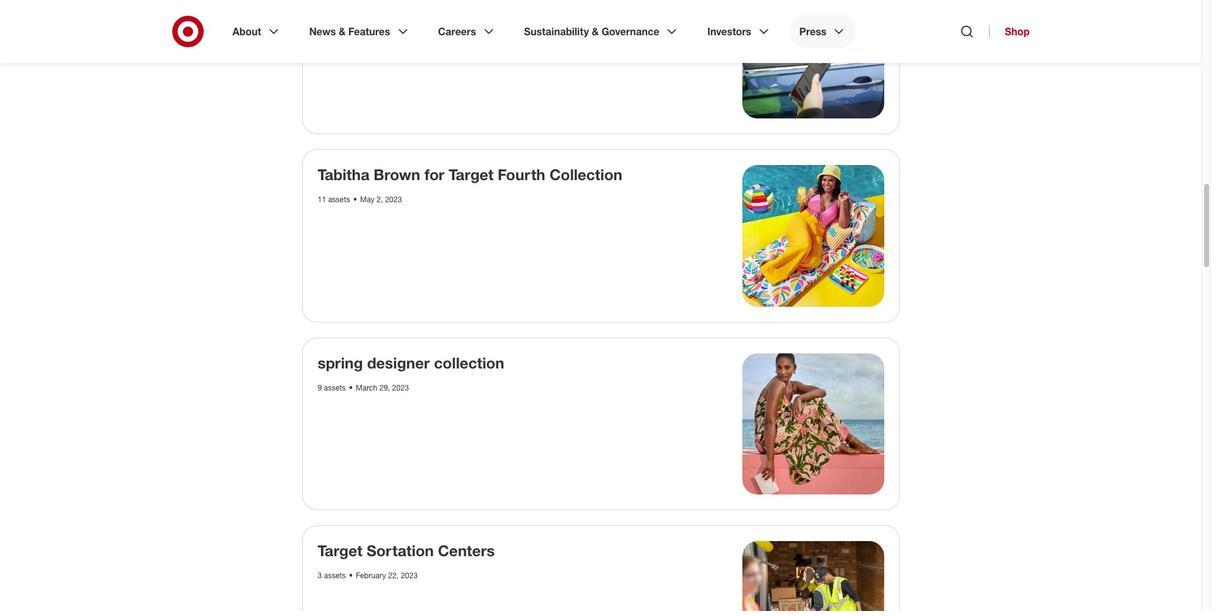 Task type: describe. For each thing, give the bounding box(es) containing it.
3
[[318, 572, 322, 581]]

february 22, 2023
[[356, 572, 418, 581]]

fourth
[[498, 165, 545, 184]]

tabitha brown for target fourth collection
[[318, 165, 622, 184]]

sustainability & governance
[[524, 25, 659, 38]]

february
[[356, 572, 386, 581]]

investors link
[[699, 15, 780, 48]]

careers link
[[429, 15, 505, 48]]

11
[[318, 195, 326, 204]]

tabitha
[[318, 165, 369, 184]]

11 assets
[[318, 195, 350, 204]]

sortation
[[367, 542, 434, 561]]

0 horizontal spatial target
[[318, 542, 362, 561]]

about link
[[224, 15, 290, 48]]

29,
[[379, 383, 390, 393]]

may
[[360, 195, 375, 204]]

3 assets
[[318, 572, 346, 581]]

collection
[[550, 165, 622, 184]]

assets for tabitha brown for target fourth collection
[[328, 195, 350, 204]]

spring designer collection
[[318, 354, 504, 372]]

target sortation centers
[[318, 542, 495, 561]]

sustainability & governance link
[[515, 15, 689, 48]]

designer
[[367, 354, 430, 372]]

collection
[[434, 354, 504, 372]]

governance
[[602, 25, 659, 38]]

2023 for designer
[[392, 383, 409, 393]]

about
[[232, 25, 261, 38]]

spring
[[318, 354, 363, 372]]

investors
[[707, 25, 751, 38]]

centers
[[438, 542, 495, 561]]

shop link
[[989, 25, 1030, 38]]

careers
[[438, 25, 476, 38]]

march
[[356, 383, 377, 393]]

news & features link
[[300, 15, 419, 48]]

& for sustainability
[[592, 25, 599, 38]]

tabitha brown for target fourth collection link
[[318, 165, 622, 184]]

news
[[309, 25, 336, 38]]

9
[[318, 383, 322, 393]]



Task type: vqa. For each thing, say whether or not it's contained in the screenshot.
News & Features link
yes



Task type: locate. For each thing, give the bounding box(es) containing it.
1 & from the left
[[339, 25, 346, 38]]

2023
[[385, 195, 402, 204], [392, 383, 409, 393], [401, 572, 418, 581]]

1 vertical spatial target
[[318, 542, 362, 561]]

assets
[[328, 195, 350, 204], [324, 383, 346, 393], [324, 572, 346, 581]]

assets for target sortation centers
[[324, 572, 346, 581]]

shop
[[1005, 25, 1030, 38]]

2 vertical spatial assets
[[324, 572, 346, 581]]

spring designer collection link
[[318, 354, 504, 372]]

press link
[[791, 15, 856, 48]]

news & features
[[309, 25, 390, 38]]

assets right 3
[[324, 572, 346, 581]]

& right the news
[[339, 25, 346, 38]]

2023 for sortation
[[401, 572, 418, 581]]

2023 for brown
[[385, 195, 402, 204]]

0 vertical spatial target
[[449, 165, 494, 184]]

1 horizontal spatial target
[[449, 165, 494, 184]]

press
[[799, 25, 827, 38]]

may 2, 2023
[[360, 195, 402, 204]]

target
[[449, 165, 494, 184], [318, 542, 362, 561]]

22,
[[388, 572, 399, 581]]

2023 right 2,
[[385, 195, 402, 204]]

1 vertical spatial assets
[[324, 383, 346, 393]]

2,
[[377, 195, 383, 204]]

0 horizontal spatial &
[[339, 25, 346, 38]]

2023 right 22,
[[401, 572, 418, 581]]

& for news
[[339, 25, 346, 38]]

2 vertical spatial 2023
[[401, 572, 418, 581]]

assets right '11'
[[328, 195, 350, 204]]

march 29, 2023
[[356, 383, 409, 393]]

assets for spring designer collection
[[324, 383, 346, 393]]

target sortation centers link
[[318, 542, 495, 561]]

assets right '9'
[[324, 383, 346, 393]]

0 vertical spatial 2023
[[385, 195, 402, 204]]

target up 3 assets
[[318, 542, 362, 561]]

2 & from the left
[[592, 25, 599, 38]]

a model poses, wearing agua bendita x target. image
[[742, 354, 884, 495]]

features
[[348, 25, 390, 38]]

sustainability
[[524, 25, 589, 38]]

9 assets
[[318, 383, 346, 393]]

&
[[339, 25, 346, 38], [592, 25, 599, 38]]

brown
[[374, 165, 420, 184]]

1 horizontal spatial &
[[592, 25, 599, 38]]

& left governance
[[592, 25, 599, 38]]

2023 right 29,
[[392, 383, 409, 393]]

1 vertical spatial 2023
[[392, 383, 409, 393]]

a woman sitting on a colorful chair image
[[742, 165, 884, 307]]

target right the for
[[449, 165, 494, 184]]

for
[[425, 165, 445, 184]]

0 vertical spatial assets
[[328, 195, 350, 204]]



